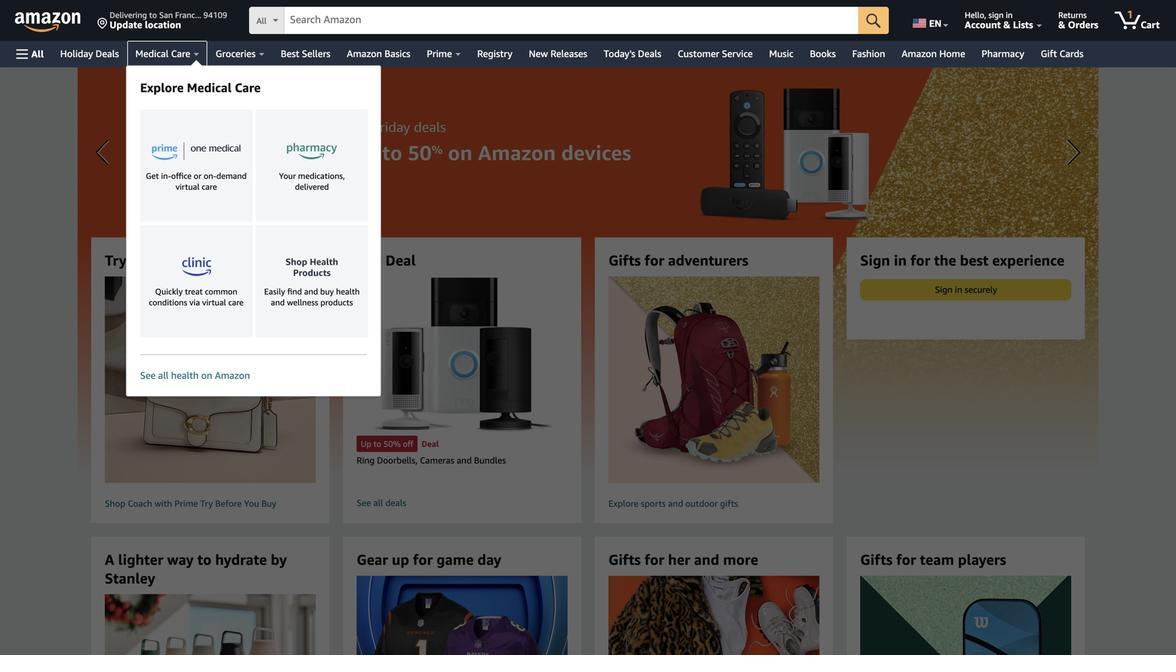 Task type: describe. For each thing, give the bounding box(es) containing it.
gifts
[[721, 499, 739, 509]]

health inside easily find and buy health and wellness products
[[336, 287, 360, 297]]

before
[[215, 499, 242, 509]]

shop
[[105, 499, 125, 509]]

groceries link
[[207, 44, 273, 63]]

gifts for gifts for adventurers
[[609, 252, 641, 269]]

returns & orders
[[1059, 10, 1099, 30]]

amazon home
[[902, 48, 966, 59]]

or
[[194, 171, 202, 181]]

wellness
[[287, 298, 318, 307]]

sign in securely
[[935, 284, 998, 295]]

orders
[[1068, 19, 1099, 30]]

delivering
[[110, 10, 147, 20]]

way
[[167, 552, 194, 569]]

en
[[930, 18, 942, 29]]

hello, sign in
[[965, 10, 1013, 20]]

releases
[[551, 48, 588, 59]]

you
[[244, 499, 259, 509]]

all for health
[[158, 370, 169, 381]]

experience
[[993, 252, 1065, 269]]

securely
[[965, 284, 998, 295]]

gear up for game day
[[357, 552, 502, 569]]

off
[[403, 439, 414, 449]]

All search field
[[249, 7, 889, 35]]

0 vertical spatial on
[[130, 252, 148, 269]]

players
[[958, 552, 1007, 569]]

treat
[[185, 287, 203, 297]]

today's deals link
[[596, 44, 670, 63]]

sign in for the best experience
[[861, 252, 1065, 269]]

1
[[1128, 8, 1134, 21]]

0 horizontal spatial prime
[[175, 499, 198, 509]]

for left adventurers
[[645, 252, 665, 269]]

your
[[279, 171, 296, 181]]

medical care link
[[127, 41, 207, 67]]

sign for sign in securely
[[935, 284, 953, 295]]

on inside navigation
[[201, 370, 212, 381]]

up to 50 % off
[[361, 439, 414, 449]]

best
[[960, 252, 989, 269]]

and up the wellness
[[304, 287, 318, 297]]

for left free
[[238, 252, 258, 269]]

to for up to 50 % off
[[374, 439, 382, 449]]

with
[[155, 499, 172, 509]]

see all health on amazon link
[[140, 370, 250, 381]]

sports
[[641, 499, 666, 509]]

gifts for team players
[[861, 552, 1007, 569]]

gifts for adventurers
[[609, 252, 749, 269]]

prime inside navigation navigation
[[427, 48, 452, 59]]

1 vertical spatial health
[[171, 370, 199, 381]]

ring doorbells, cameras and bundles
[[357, 455, 506, 466]]

medications,
[[298, 171, 345, 181]]

registry
[[477, 48, 513, 59]]

get in-office or on-demand virtual care
[[146, 171, 247, 192]]

today's
[[604, 48, 636, 59]]

account
[[965, 19, 1001, 30]]

in for sign in securely
[[955, 284, 963, 295]]

0 vertical spatial deal
[[386, 252, 416, 269]]

and left bundles
[[457, 455, 472, 466]]

san
[[159, 10, 173, 20]]

in for sign in for the best experience
[[894, 252, 907, 269]]

conditions
[[149, 298, 187, 307]]

gifts for adventurers image
[[585, 277, 843, 483]]

amazon for amazon home
[[902, 48, 937, 59]]

try on coach styles for free image
[[82, 277, 339, 483]]

see all deals link
[[357, 497, 568, 510]]

see for see all health on amazon
[[140, 370, 156, 381]]

returns
[[1059, 10, 1087, 20]]

shop coach with prime try before you buy
[[105, 499, 277, 509]]

update
[[110, 19, 142, 30]]

amazon basics link
[[339, 44, 419, 63]]

amazon clinic image
[[152, 255, 241, 280]]

lighter
[[118, 552, 163, 569]]

sign in securely link
[[861, 280, 1071, 300]]

1 vertical spatial try
[[200, 499, 213, 509]]

franc...
[[175, 10, 201, 20]]

new releases link
[[521, 44, 596, 63]]

all for deals
[[374, 498, 383, 509]]

for left the
[[911, 252, 931, 269]]

top deal
[[357, 252, 416, 269]]

in inside navigation navigation
[[1006, 10, 1013, 20]]

today's deals
[[604, 48, 662, 59]]

adventurers
[[668, 252, 749, 269]]

amazon home link
[[894, 44, 974, 63]]

0 vertical spatial try
[[105, 252, 127, 269]]

cameras
[[420, 455, 455, 466]]

best
[[281, 48, 300, 59]]

1 vertical spatial coach
[[128, 499, 152, 509]]

care inside quickly treat common conditions via virtual care
[[228, 298, 244, 307]]

gift cards link
[[1033, 44, 1101, 63]]

see for see all deals
[[357, 498, 371, 509]]

explore for explore medical care
[[140, 80, 184, 95]]

explore sports and outdoor gifts
[[609, 499, 739, 509]]

products
[[321, 298, 353, 307]]

94109
[[203, 10, 227, 20]]

& for account
[[1004, 19, 1011, 30]]

ring
[[357, 455, 375, 466]]

health products image
[[268, 255, 356, 280]]

a lighter way to hydrate by stanley
[[105, 552, 287, 587]]

common
[[205, 287, 238, 297]]

holiday
[[60, 48, 93, 59]]

try on coach styles for free
[[105, 252, 289, 269]]

gifts for gifts for her and more
[[609, 552, 641, 569]]

customer
[[678, 48, 720, 59]]

buy
[[262, 499, 277, 509]]

service
[[722, 48, 753, 59]]

gifts for her and more
[[609, 552, 759, 569]]

styles
[[196, 252, 234, 269]]

to for delivering to san franc... 94109 update location
[[149, 10, 157, 20]]

customer service
[[678, 48, 753, 59]]

hydrate
[[215, 552, 267, 569]]



Task type: locate. For each thing, give the bounding box(es) containing it.
new releases
[[529, 48, 588, 59]]

2 vertical spatial in
[[955, 284, 963, 295]]

see
[[140, 370, 156, 381], [357, 498, 371, 509]]

1 horizontal spatial see
[[357, 498, 371, 509]]

for left 'her'
[[645, 552, 665, 569]]

deal right top
[[386, 252, 416, 269]]

1 horizontal spatial sign
[[935, 284, 953, 295]]

deal up ring doorbells, cameras and bundles
[[422, 439, 439, 449]]

virtual
[[176, 182, 200, 192], [202, 298, 226, 307]]

explore for explore sports and outdoor gifts
[[609, 499, 639, 509]]

amazon for amazon basics
[[347, 48, 382, 59]]

all inside button
[[31, 48, 44, 60]]

stanley
[[105, 570, 155, 587]]

care down groceries link
[[235, 80, 261, 95]]

0 vertical spatial medical
[[135, 48, 169, 59]]

prime link
[[419, 44, 469, 63]]

the
[[935, 252, 957, 269]]

amazon basics
[[347, 48, 411, 59]]

try
[[105, 252, 127, 269], [200, 499, 213, 509]]

up
[[392, 552, 409, 569]]

for right the up
[[413, 552, 433, 569]]

for left team
[[897, 552, 917, 569]]

music link
[[761, 44, 802, 63]]

home
[[940, 48, 966, 59]]

care down common
[[228, 298, 244, 307]]

in right sign
[[1006, 10, 1013, 20]]

account & lists
[[965, 19, 1034, 30]]

0 horizontal spatial on
[[130, 252, 148, 269]]

care
[[171, 48, 190, 59], [235, 80, 261, 95]]

1 horizontal spatial care
[[228, 298, 244, 307]]

None submit
[[859, 7, 889, 34]]

1 deals from the left
[[96, 48, 119, 59]]

deals for holiday deals
[[96, 48, 119, 59]]

1 horizontal spatial deals
[[638, 48, 662, 59]]

via
[[190, 298, 200, 307]]

deals right 'today's'
[[638, 48, 662, 59]]

0 vertical spatial sign
[[861, 252, 891, 269]]

0 horizontal spatial deals
[[96, 48, 119, 59]]

all button
[[10, 41, 50, 67]]

see inside navigation navigation
[[140, 370, 156, 381]]

pharmacy link
[[974, 44, 1033, 63]]

1 horizontal spatial all
[[374, 498, 383, 509]]

0 vertical spatial care
[[202, 182, 217, 192]]

coach up quickly
[[151, 252, 192, 269]]

medical inside medical care "link"
[[135, 48, 169, 59]]

for
[[238, 252, 258, 269], [645, 252, 665, 269], [911, 252, 931, 269], [413, 552, 433, 569], [645, 552, 665, 569], [897, 552, 917, 569]]

quickly
[[155, 287, 183, 297]]

in
[[1006, 10, 1013, 20], [894, 252, 907, 269], [955, 284, 963, 295]]

cards
[[1060, 48, 1084, 59]]

a
[[105, 552, 114, 569]]

and right 'her'
[[694, 552, 720, 569]]

0 vertical spatial see
[[140, 370, 156, 381]]

0 vertical spatial explore
[[140, 80, 184, 95]]

0 horizontal spatial try
[[105, 252, 127, 269]]

doorbells,
[[377, 455, 418, 466]]

1 horizontal spatial care
[[235, 80, 261, 95]]

0 horizontal spatial to
[[149, 10, 157, 20]]

1 vertical spatial deal
[[422, 439, 439, 449]]

coach left the with
[[128, 499, 152, 509]]

registry link
[[469, 44, 521, 63]]

1 vertical spatial to
[[374, 439, 382, 449]]

care inside medical care "link"
[[171, 48, 190, 59]]

1 vertical spatial explore
[[609, 499, 639, 509]]

0 vertical spatial in
[[1006, 10, 1013, 20]]

& left lists
[[1004, 19, 1011, 30]]

in left securely
[[955, 284, 963, 295]]

0 horizontal spatial care
[[171, 48, 190, 59]]

to inside delivering to san franc... 94109 update location
[[149, 10, 157, 20]]

sign
[[861, 252, 891, 269], [935, 284, 953, 295]]

virtual down office
[[176, 182, 200, 192]]

0 vertical spatial prime
[[427, 48, 452, 59]]

explore sports and outdoor gifts link
[[585, 277, 843, 513]]

1 vertical spatial medical
[[187, 80, 232, 95]]

2 deals from the left
[[638, 48, 662, 59]]

care inside get in-office or on-demand virtual care
[[202, 182, 217, 192]]

1 vertical spatial sign
[[935, 284, 953, 295]]

0 vertical spatial virtual
[[176, 182, 200, 192]]

1 horizontal spatial prime
[[427, 48, 452, 59]]

explore inside navigation navigation
[[140, 80, 184, 95]]

0 horizontal spatial amazon
[[215, 370, 250, 381]]

sellers
[[302, 48, 331, 59]]

on
[[130, 252, 148, 269], [201, 370, 212, 381]]

1 horizontal spatial explore
[[609, 499, 639, 509]]

books link
[[802, 44, 845, 63]]

day
[[478, 552, 502, 569]]

0 vertical spatial all
[[257, 16, 267, 26]]

navigation navigation
[[0, 0, 1177, 403]]

gift
[[1041, 48, 1058, 59]]

explore
[[140, 80, 184, 95], [609, 499, 639, 509]]

prime right basics
[[427, 48, 452, 59]]

care down location
[[171, 48, 190, 59]]

to right "way"
[[197, 552, 212, 569]]

all down amazon image
[[31, 48, 44, 60]]

0 vertical spatial health
[[336, 287, 360, 297]]

amazon pharmacy image
[[268, 139, 356, 164]]

cart
[[1141, 19, 1160, 30]]

music
[[770, 48, 794, 59]]

& for returns
[[1059, 19, 1066, 30]]

0 horizontal spatial in
[[894, 252, 907, 269]]

1 horizontal spatial health
[[336, 287, 360, 297]]

get
[[146, 171, 159, 181]]

0 horizontal spatial all
[[31, 48, 44, 60]]

0 horizontal spatial all
[[158, 370, 169, 381]]

deals
[[96, 48, 119, 59], [638, 48, 662, 59]]

& inside the "returns & orders"
[[1059, 19, 1066, 30]]

1 horizontal spatial on
[[201, 370, 212, 381]]

in-
[[161, 171, 171, 181]]

to left 50
[[374, 439, 382, 449]]

care down on-
[[202, 182, 217, 192]]

top
[[357, 252, 382, 269]]

bundles
[[474, 455, 506, 466]]

1 horizontal spatial all
[[257, 16, 267, 26]]

fashion link
[[845, 44, 894, 63]]

outdoor
[[686, 499, 718, 509]]

to left san
[[149, 10, 157, 20]]

1 vertical spatial care
[[235, 80, 261, 95]]

one medical image
[[152, 139, 241, 164]]

by
[[271, 552, 287, 569]]

0 horizontal spatial medical
[[135, 48, 169, 59]]

1 vertical spatial virtual
[[202, 298, 226, 307]]

0 horizontal spatial sign
[[861, 252, 891, 269]]

in left the
[[894, 252, 907, 269]]

to inside a lighter way to hydrate by stanley
[[197, 552, 212, 569]]

shop coach with prime try before you buy link
[[82, 277, 339, 513]]

0 vertical spatial to
[[149, 10, 157, 20]]

0 horizontal spatial care
[[202, 182, 217, 192]]

customer service link
[[670, 44, 761, 63]]

0 horizontal spatial see
[[140, 370, 156, 381]]

2 horizontal spatial in
[[1006, 10, 1013, 20]]

deals
[[386, 498, 406, 509]]

buy
[[320, 287, 334, 297]]

2 horizontal spatial to
[[374, 439, 382, 449]]

1 & from the left
[[1004, 19, 1011, 30]]

holiday deals
[[60, 48, 119, 59]]

0 vertical spatial care
[[171, 48, 190, 59]]

fashion
[[853, 48, 886, 59]]

1 horizontal spatial virtual
[[202, 298, 226, 307]]

location
[[145, 19, 181, 30]]

groceries
[[216, 48, 256, 59]]

new
[[529, 48, 548, 59]]

and down easily
[[271, 298, 285, 307]]

1 horizontal spatial amazon
[[347, 48, 382, 59]]

see all health on amazon
[[140, 370, 250, 381]]

easily find and buy health and wellness products
[[264, 287, 360, 307]]

prime right the with
[[175, 499, 198, 509]]

team
[[920, 552, 955, 569]]

1 vertical spatial see
[[357, 498, 371, 509]]

on-
[[204, 171, 216, 181]]

virtual inside quickly treat common conditions via virtual care
[[202, 298, 226, 307]]

Search Amazon text field
[[285, 7, 859, 33]]

1 horizontal spatial in
[[955, 284, 963, 295]]

1 vertical spatial prime
[[175, 499, 198, 509]]

1 vertical spatial care
[[228, 298, 244, 307]]

explore down medical care "link"
[[140, 80, 184, 95]]

delivered
[[295, 182, 329, 192]]

pharmacy
[[982, 48, 1025, 59]]

explore left sports
[[609, 499, 639, 509]]

all inside search box
[[257, 16, 267, 26]]

0 horizontal spatial deal
[[386, 252, 416, 269]]

1 horizontal spatial try
[[200, 499, 213, 509]]

best sellers link
[[273, 44, 339, 63]]

free
[[262, 252, 289, 269]]

early black friday deals. save up to 50% on amazon devices. limited-time offer. image
[[78, 67, 1099, 476]]

1 horizontal spatial &
[[1059, 19, 1066, 30]]

deals for today's deals
[[638, 48, 662, 59]]

her
[[668, 552, 691, 569]]

explore medical care
[[140, 80, 261, 95]]

all inside navigation navigation
[[158, 370, 169, 381]]

all up groceries link
[[257, 16, 267, 26]]

2 & from the left
[[1059, 19, 1066, 30]]

0 horizontal spatial explore
[[140, 80, 184, 95]]

care
[[202, 182, 217, 192], [228, 298, 244, 307]]

main content
[[0, 67, 1177, 656]]

virtual inside get in-office or on-demand virtual care
[[176, 182, 200, 192]]

0 vertical spatial coach
[[151, 252, 192, 269]]

gifts for gifts for team players
[[861, 552, 893, 569]]

none submit inside all search box
[[859, 7, 889, 34]]

best sellers
[[281, 48, 331, 59]]

gift cards
[[1041, 48, 1084, 59]]

2 vertical spatial to
[[197, 552, 212, 569]]

medical down location
[[135, 48, 169, 59]]

1 vertical spatial in
[[894, 252, 907, 269]]

explore inside explore sports and outdoor gifts link
[[609, 499, 639, 509]]

main content containing try on coach styles for free
[[0, 67, 1177, 656]]

lists
[[1013, 19, 1034, 30]]

2 horizontal spatial amazon
[[902, 48, 937, 59]]

1 horizontal spatial medical
[[187, 80, 232, 95]]

1 vertical spatial all
[[374, 498, 383, 509]]

1 vertical spatial all
[[31, 48, 44, 60]]

medical down groceries
[[187, 80, 232, 95]]

to
[[149, 10, 157, 20], [374, 439, 382, 449], [197, 552, 212, 569]]

virtual down common
[[202, 298, 226, 307]]

quickly treat common conditions via virtual care
[[149, 287, 244, 307]]

1 horizontal spatial deal
[[422, 439, 439, 449]]

demand
[[216, 171, 247, 181]]

and right sports
[[668, 499, 684, 509]]

& left orders
[[1059, 19, 1066, 30]]

0 horizontal spatial virtual
[[176, 182, 200, 192]]

0 horizontal spatial &
[[1004, 19, 1011, 30]]

gifts
[[609, 252, 641, 269], [609, 552, 641, 569], [861, 552, 893, 569]]

1 horizontal spatial to
[[197, 552, 212, 569]]

your medications, delivered
[[279, 171, 345, 192]]

sign for sign in for the best experience
[[861, 252, 891, 269]]

0 horizontal spatial health
[[171, 370, 199, 381]]

amazon image
[[15, 12, 81, 33]]

deals right the holiday
[[96, 48, 119, 59]]

1 vertical spatial on
[[201, 370, 212, 381]]

0 vertical spatial all
[[158, 370, 169, 381]]

coach
[[151, 252, 192, 269], [128, 499, 152, 509]]

ring doorbells, cameras and bundles image
[[370, 277, 555, 433]]



Task type: vqa. For each thing, say whether or not it's contained in the screenshot.
the left 'in'
yes



